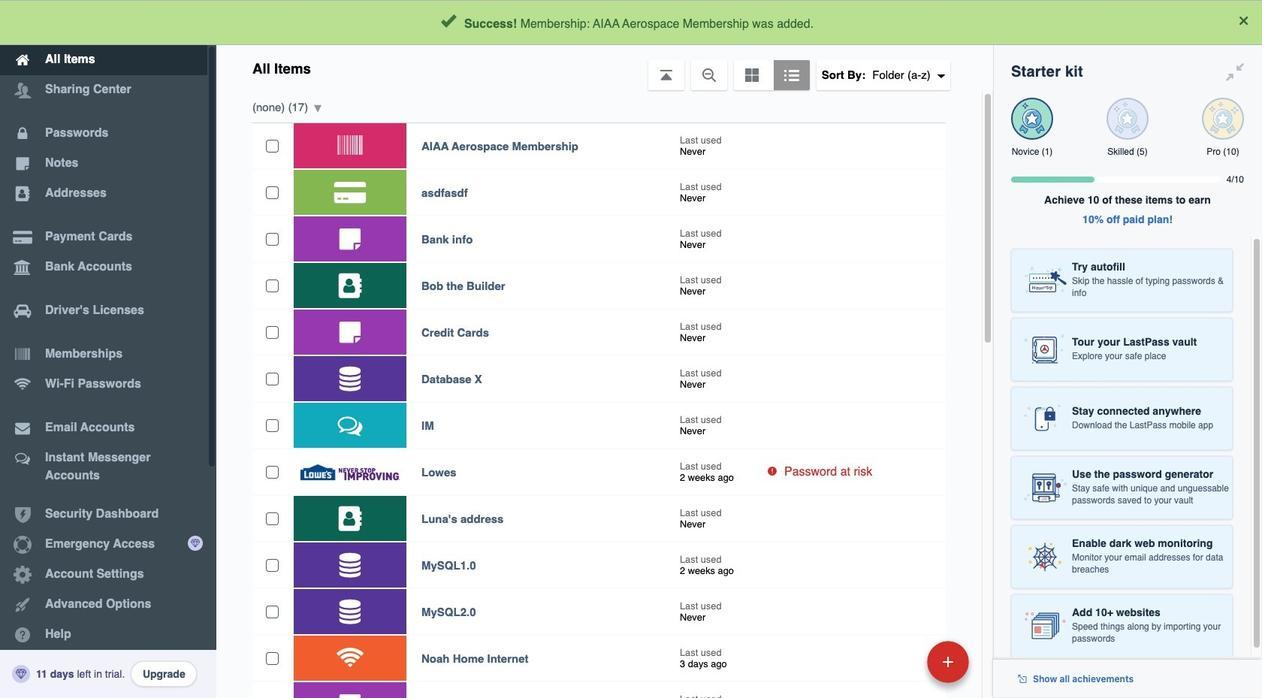 Task type: locate. For each thing, give the bounding box(es) containing it.
Search search field
[[356, 6, 957, 39]]

main navigation navigation
[[0, 0, 216, 698]]

new item navigation
[[824, 637, 979, 698]]

alert
[[0, 0, 1263, 45]]



Task type: describe. For each thing, give the bounding box(es) containing it.
search my vault text field
[[356, 6, 957, 39]]

new item element
[[824, 640, 975, 683]]

vault options navigation
[[216, 45, 994, 90]]



Task type: vqa. For each thing, say whether or not it's contained in the screenshot.
LastPass "image" at the left top of the page
no



